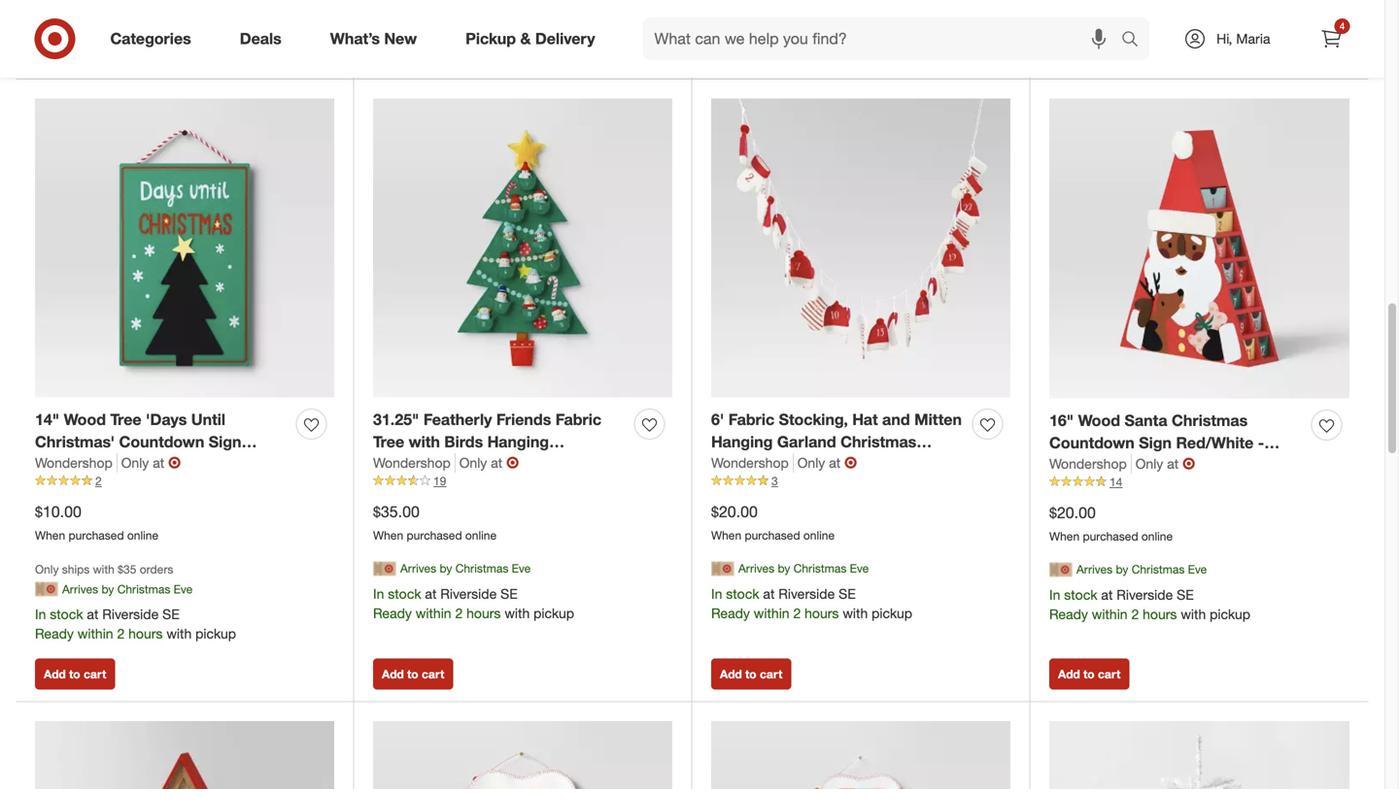 Task type: vqa. For each thing, say whether or not it's contained in the screenshot.


Task type: locate. For each thing, give the bounding box(es) containing it.
wondershop™
[[95, 455, 196, 474], [1049, 456, 1151, 475], [433, 477, 535, 496], [711, 477, 813, 496]]

0 horizontal spatial $20.00 when purchased online
[[711, 503, 835, 543]]

fabric right 6'
[[728, 411, 775, 430]]

fabric right friends at the bottom left of the page
[[555, 411, 602, 430]]

1 horizontal spatial $20.00 when purchased online
[[1049, 504, 1173, 544]]

pickup
[[466, 29, 516, 48]]

eve
[[512, 562, 531, 576], [850, 562, 869, 576], [1188, 563, 1207, 577], [174, 582, 193, 597]]

6' fabric stocking, hat and mitten hanging garland christmas advent calendar red/white - wondershop™ link
[[711, 409, 965, 496]]

pickup for 31.25" featherly friends fabric tree with birds hanging christmas countdown calendar green - wondershop™
[[534, 605, 574, 622]]

maria
[[1236, 30, 1270, 47]]

arrives
[[400, 562, 436, 576], [738, 562, 774, 576], [1077, 563, 1113, 577], [62, 582, 98, 597]]

14 link
[[1049, 474, 1350, 491]]

deals link
[[223, 17, 306, 60]]

only up 2 link
[[121, 455, 149, 472]]

online for -
[[127, 528, 158, 543]]

arrives down 14
[[1077, 563, 1113, 577]]

calendar inside 31.25" featherly friends fabric tree with birds hanging christmas countdown calendar green - wondershop™
[[543, 455, 610, 474]]

wondershop™ down 'days
[[95, 455, 196, 474]]

0 horizontal spatial calendar
[[543, 455, 610, 474]]

deliver
[[720, 44, 758, 59]]

countdown down "16""
[[1049, 434, 1135, 453]]

2 link
[[35, 473, 334, 490]]

online inside $10.00 when purchased online
[[127, 528, 158, 543]]

0 horizontal spatial sign
[[209, 433, 241, 452]]

arrives for 6' fabric stocking, hat and mitten hanging garland christmas advent calendar red/white - wondershop™
[[738, 562, 774, 576]]

hi, maria
[[1217, 30, 1270, 47]]

red/white
[[1176, 434, 1254, 453], [838, 455, 916, 474]]

wood
[[64, 411, 106, 430], [1078, 412, 1120, 431]]

purchased down 14
[[1083, 529, 1138, 544]]

$20.00 down "16""
[[1049, 504, 1096, 523]]

online down 19 link
[[465, 528, 497, 543]]

1 horizontal spatial $20.00
[[1049, 504, 1096, 523]]

search button
[[1113, 17, 1159, 64]]

purchased down 3
[[745, 528, 800, 543]]

only down garland
[[797, 455, 825, 472]]

1 horizontal spatial fabric
[[728, 411, 775, 430]]

2 for 6' fabric stocking, hat and mitten hanging garland christmas advent calendar red/white - wondershop™
[[793, 605, 801, 622]]

wood inside "14" wood tree 'days until christmas' countdown sign green - wondershop™"
[[64, 411, 106, 430]]

seasonal shipping icon image
[[373, 557, 396, 581], [711, 557, 735, 581], [1049, 558, 1073, 582], [35, 578, 58, 601]]

wood inside the 16" wood santa christmas countdown sign red/white - wondershop™
[[1078, 412, 1120, 431]]

green inside 31.25" featherly friends fabric tree with birds hanging christmas countdown calendar green - wondershop™
[[373, 477, 418, 496]]

0 horizontal spatial countdown
[[119, 433, 204, 452]]

green up $35.00
[[373, 477, 418, 496]]

14" wood tree 'days until christmas' countdown sign green - wondershop™ image
[[35, 99, 334, 398], [35, 99, 334, 398]]

in stock at  riverside se ready within 2 hours with pickup for 16" wood santa christmas countdown sign red/white - wondershop™
[[1049, 587, 1250, 623]]

hi,
[[1217, 30, 1232, 47]]

in stock at  riverside se ready within 2 hours with pickup for 6' fabric stocking, hat and mitten hanging garland christmas advent calendar red/white - wondershop™
[[711, 586, 912, 622]]

red/white inside "6' fabric stocking, hat and mitten hanging garland christmas advent calendar red/white - wondershop™"
[[838, 455, 916, 474]]

when for 16" wood santa christmas countdown sign red/white - wondershop™
[[1049, 529, 1080, 544]]

wondershop only at ¬ for countdown
[[373, 454, 519, 473]]

- up 14 'link'
[[1258, 434, 1264, 453]]

arrives down $35.00 when purchased online
[[400, 562, 436, 576]]

wondershop™ down advent on the bottom of the page
[[711, 477, 813, 496]]

wondershop down christmas' in the bottom left of the page
[[35, 455, 113, 472]]

green
[[35, 455, 80, 474], [373, 477, 418, 496]]

31.25" featherly friends fabric tree with birds hanging christmas countdown calendar green - wondershop™
[[373, 411, 610, 496]]

riverside for 31.25" featherly friends fabric tree with birds hanging christmas countdown calendar green - wondershop™
[[440, 586, 497, 603]]

by down 3
[[778, 562, 790, 576]]

$20.00 when purchased online for 16" wood santa christmas countdown sign red/white - wondershop™
[[1049, 504, 1173, 544]]

arrives by christmas eve down 3
[[738, 562, 869, 576]]

arrives for 16" wood santa christmas countdown sign red/white - wondershop™
[[1077, 563, 1113, 577]]

tree left 'days
[[110, 411, 141, 430]]

christmas down 31.25"
[[373, 455, 449, 474]]

add to cart
[[44, 44, 106, 59], [382, 44, 444, 59], [1058, 44, 1121, 59], [44, 667, 106, 682], [382, 667, 444, 682], [720, 667, 782, 682], [1058, 667, 1121, 682]]

purchased inside $35.00 when purchased online
[[407, 528, 462, 543]]

countdown down 'days
[[119, 433, 204, 452]]

¬ for santa
[[1183, 455, 1195, 474]]

when for 31.25" featherly friends fabric tree with birds hanging christmas countdown calendar green - wondershop™
[[373, 528, 403, 543]]

6' fabric stocking, hat and mitten hanging garland christmas advent calendar red/white - wondershop™ image
[[711, 99, 1010, 398], [711, 99, 1010, 398]]

0 horizontal spatial tree
[[110, 411, 141, 430]]

14"
[[35, 411, 59, 430]]

fabric
[[555, 411, 602, 430], [728, 411, 775, 430]]

wondershop up 3
[[711, 455, 789, 472]]

stocking,
[[779, 411, 848, 430]]

$20.00 down advent on the bottom of the page
[[711, 503, 758, 522]]

purchased for countdown
[[407, 528, 462, 543]]

by down 14
[[1116, 563, 1128, 577]]

purchased for advent
[[745, 528, 800, 543]]

2 horizontal spatial countdown
[[1049, 434, 1135, 453]]

add to cart button
[[35, 36, 115, 67], [373, 36, 453, 67], [1049, 36, 1129, 67], [35, 659, 115, 690], [373, 659, 453, 690], [711, 659, 791, 690], [1049, 659, 1129, 690]]

when inside $35.00 when purchased online
[[373, 528, 403, 543]]

wondershop for countdown
[[373, 455, 451, 472]]

eve for 31.25" featherly friends fabric tree with birds hanging christmas countdown calendar green - wondershop™
[[512, 562, 531, 576]]

ready for 16" wood santa christmas countdown sign red/white - wondershop™
[[1049, 606, 1088, 623]]

1 horizontal spatial green
[[373, 477, 418, 496]]

1 calendar from the left
[[543, 455, 610, 474]]

hours for hanging
[[805, 605, 839, 622]]

by
[[440, 562, 452, 576], [778, 562, 790, 576], [1116, 563, 1128, 577], [102, 582, 114, 597]]

0 horizontal spatial $20.00
[[711, 503, 758, 522]]

online up the orders
[[127, 528, 158, 543]]

seasonal shipping icon image for 31.25" featherly friends fabric tree with birds hanging christmas countdown calendar green - wondershop™
[[373, 557, 396, 581]]

countdown inside the 16" wood santa christmas countdown sign red/white - wondershop™
[[1049, 434, 1135, 453]]

sign down santa
[[1139, 434, 1172, 453]]

wondershop™ down "16""
[[1049, 456, 1151, 475]]

calendar for hanging
[[543, 455, 610, 474]]

deliver it button
[[711, 36, 777, 67]]

ready for 31.25" featherly friends fabric tree with birds hanging christmas countdown calendar green - wondershop™
[[373, 605, 412, 622]]

1 horizontal spatial sign
[[1139, 434, 1172, 453]]

riverside
[[440, 586, 497, 603], [778, 586, 835, 603], [1117, 587, 1173, 604], [102, 606, 159, 623]]

¬ up 3 link
[[844, 454, 857, 473]]

$20.00 when purchased online
[[711, 503, 835, 543], [1049, 504, 1173, 544]]

with
[[409, 433, 440, 452], [93, 562, 114, 577], [505, 605, 530, 622], [843, 605, 868, 622], [1181, 606, 1206, 623], [166, 626, 192, 643]]

- inside 31.25" featherly friends fabric tree with birds hanging christmas countdown calendar green - wondershop™
[[422, 477, 429, 496]]

1 vertical spatial tree
[[373, 433, 404, 452]]

wondershop for advent
[[711, 455, 789, 472]]

$20.00 when purchased online for 6' fabric stocking, hat and mitten hanging garland christmas advent calendar red/white - wondershop™
[[711, 503, 835, 543]]

advent
[[711, 455, 763, 474]]

se for 31.25" featherly friends fabric tree with birds hanging christmas countdown calendar green - wondershop™
[[501, 586, 518, 603]]

countdown
[[119, 433, 204, 452], [1049, 434, 1135, 453], [453, 455, 539, 474]]

hanging inside 31.25" featherly friends fabric tree with birds hanging christmas countdown calendar green - wondershop™
[[487, 433, 549, 452]]

only
[[121, 455, 149, 472], [459, 455, 487, 472], [797, 455, 825, 472], [1136, 456, 1163, 473], [35, 562, 59, 577]]

green down christmas' in the bottom left of the page
[[35, 455, 80, 474]]

wondershop only at ¬
[[35, 454, 181, 473], [373, 454, 519, 473], [711, 454, 857, 473], [1049, 455, 1195, 474]]

$35
[[118, 562, 136, 577]]

¬ up 19 link
[[506, 454, 519, 473]]

$20.00 for 16" wood santa christmas countdown sign red/white - wondershop™
[[1049, 504, 1096, 523]]

arrives by christmas eve for red/white
[[1077, 563, 1207, 577]]

only for birds
[[459, 455, 487, 472]]

0 horizontal spatial hanging
[[487, 433, 549, 452]]

24" unlit tinsel mini artificial christmas tree white - wondershop™ image
[[1049, 722, 1350, 790], [1049, 722, 1350, 790]]

eve for 16" wood santa christmas countdown sign red/white - wondershop™
[[1188, 563, 1207, 577]]

riverside for 6' fabric stocking, hat and mitten hanging garland christmas advent calendar red/white - wondershop™
[[778, 586, 835, 603]]

with inside 31.25" featherly friends fabric tree with birds hanging christmas countdown calendar green - wondershop™
[[409, 433, 440, 452]]

calendar down friends at the bottom left of the page
[[543, 455, 610, 474]]

purchased down $35.00
[[407, 528, 462, 543]]

- left 19
[[422, 477, 429, 496]]

$10.00 when purchased online
[[35, 503, 158, 543]]

only ships with $35 orders
[[35, 562, 173, 577]]

at
[[153, 455, 164, 472], [491, 455, 502, 472], [829, 455, 841, 472], [1167, 456, 1179, 473], [425, 586, 437, 603], [763, 586, 775, 603], [1101, 587, 1113, 604], [87, 606, 98, 623]]

christmas down 3 link
[[793, 562, 847, 576]]

stock
[[388, 586, 421, 603], [726, 586, 759, 603], [1064, 587, 1097, 604], [50, 606, 83, 623]]

countdown down birds
[[453, 455, 539, 474]]

calendar inside "6' fabric stocking, hat and mitten hanging garland christmas advent calendar red/white - wondershop™"
[[767, 455, 834, 474]]

arrives by christmas eve down $35.00 when purchased online
[[400, 562, 531, 576]]

calendar down garland
[[767, 455, 834, 474]]

tree
[[110, 411, 141, 430], [373, 433, 404, 452]]

wondershop link up 19
[[373, 454, 455, 473]]

4 link
[[1310, 17, 1353, 60]]

purchased up "only ships with $35 orders"
[[68, 528, 124, 543]]

1 horizontal spatial wood
[[1078, 412, 1120, 431]]

1 horizontal spatial calendar
[[767, 455, 834, 474]]

arrives by christmas eve for hanging
[[738, 562, 869, 576]]

0 horizontal spatial fabric
[[555, 411, 602, 430]]

online
[[127, 528, 158, 543], [465, 528, 497, 543], [803, 528, 835, 543], [1142, 529, 1173, 544]]

arrives by christmas eve
[[400, 562, 531, 576], [738, 562, 869, 576], [1077, 563, 1207, 577], [62, 582, 193, 597]]

seasonal shipping icon image for 6' fabric stocking, hat and mitten hanging garland christmas advent calendar red/white - wondershop™
[[711, 557, 735, 581]]

wondershop only at ¬ down christmas' in the bottom left of the page
[[35, 454, 181, 473]]

christmas down the hat
[[841, 433, 916, 452]]

ships
[[62, 562, 90, 577]]

ready
[[373, 605, 412, 622], [711, 605, 750, 622], [1049, 606, 1088, 623], [35, 626, 74, 643]]

0 horizontal spatial green
[[35, 455, 80, 474]]

$35.00
[[373, 503, 420, 522]]

calendar for garland
[[767, 455, 834, 474]]

only down santa
[[1136, 456, 1163, 473]]

25" fabric bone with colorful pockets 'deck the paws' hanging christmas advent calendar white - wondershop™ image
[[373, 722, 672, 790], [373, 722, 672, 790]]

calendar
[[543, 455, 610, 474], [767, 455, 834, 474]]

when for 6' fabric stocking, hat and mitten hanging garland christmas advent calendar red/white - wondershop™
[[711, 528, 741, 543]]

¬ up 2 link
[[168, 454, 181, 473]]

16" wood santa christmas countdown sign red/white - wondershop™ image
[[1049, 99, 1350, 399], [1049, 99, 1350, 399]]

wondershop only at ¬ for advent
[[711, 454, 857, 473]]

by down $35.00 when purchased online
[[440, 562, 452, 576]]

1 fabric from the left
[[555, 411, 602, 430]]

¬ up 14 'link'
[[1183, 455, 1195, 474]]

hanging
[[487, 433, 549, 452], [711, 433, 773, 452]]

2 calendar from the left
[[767, 455, 834, 474]]

arrives by christmas eve down 14
[[1077, 563, 1207, 577]]

wondershop™ inside "6' fabric stocking, hat and mitten hanging garland christmas advent calendar red/white - wondershop™"
[[711, 477, 813, 496]]

18" battery operated lit wood ski lodge christmas advent calendar red/brown - wondershop™ image
[[35, 722, 334, 790], [35, 722, 334, 790]]

wood up christmas' in the bottom left of the page
[[64, 411, 106, 430]]

2 hanging from the left
[[711, 433, 773, 452]]

featherly
[[424, 411, 492, 430]]

tree down 31.25"
[[373, 433, 404, 452]]

wondershop only at ¬ up 3
[[711, 454, 857, 473]]

1 vertical spatial red/white
[[838, 455, 916, 474]]

0 horizontal spatial red/white
[[838, 455, 916, 474]]

hanging down friends at the bottom left of the page
[[487, 433, 549, 452]]

- inside "14" wood tree 'days until christmas' countdown sign green - wondershop™"
[[84, 455, 90, 474]]

wondershop only at ¬ up 14
[[1049, 455, 1195, 474]]

by down "only ships with $35 orders"
[[102, 582, 114, 597]]

31.25" featherly friends fabric tree with birds hanging christmas countdown calendar green - wondershop™ image
[[373, 99, 672, 398], [373, 99, 672, 398]]

- down mitten
[[920, 455, 926, 474]]

2
[[95, 474, 102, 489], [455, 605, 463, 622], [793, 605, 801, 622], [1131, 606, 1139, 623], [117, 626, 125, 643]]

$20.00 when purchased online down 3
[[711, 503, 835, 543]]

¬
[[168, 454, 181, 473], [506, 454, 519, 473], [844, 454, 857, 473], [1183, 455, 1195, 474]]

- inside "6' fabric stocking, hat and mitten hanging garland christmas advent calendar red/white - wondershop™"
[[920, 455, 926, 474]]

cart
[[84, 44, 106, 59], [422, 44, 444, 59], [1098, 44, 1121, 59], [84, 667, 106, 682], [422, 667, 444, 682], [760, 667, 782, 682], [1098, 667, 1121, 682]]

wondershop link up 3
[[711, 454, 794, 473]]

wondershop™ down birds
[[433, 477, 535, 496]]

- down christmas' in the bottom left of the page
[[84, 455, 90, 474]]

mitten
[[914, 411, 962, 430]]

in
[[373, 586, 384, 603], [711, 586, 722, 603], [1049, 587, 1060, 604], [35, 606, 46, 623]]

1 hanging from the left
[[487, 433, 549, 452]]

1 horizontal spatial countdown
[[453, 455, 539, 474]]

$20.00 when purchased online down 14
[[1049, 504, 1173, 544]]

arrives down ships
[[62, 582, 98, 597]]

christmas up 14 'link'
[[1172, 412, 1248, 431]]

wondershop link for -
[[35, 454, 117, 473]]

4
[[1340, 20, 1345, 32]]

fabric inside 31.25" featherly friends fabric tree with birds hanging christmas countdown calendar green - wondershop™
[[555, 411, 602, 430]]

within
[[416, 605, 451, 622], [754, 605, 790, 622], [1092, 606, 1128, 623], [78, 626, 113, 643]]

25" fabric fish with colorful pockets 'meowy christmas' hanging advent calendar white - wondershop™ image
[[711, 722, 1010, 790], [711, 722, 1010, 790]]

$20.00
[[711, 503, 758, 522], [1049, 504, 1096, 523]]

in stock at  riverside se ready within 2 hours with pickup
[[373, 586, 574, 622], [711, 586, 912, 622], [1049, 587, 1250, 623], [35, 606, 236, 643]]

wondershop up 19
[[373, 455, 451, 472]]

online down 3 link
[[803, 528, 835, 543]]

in for 6' fabric stocking, hat and mitten hanging garland christmas advent calendar red/white - wondershop™
[[711, 586, 722, 603]]

wondershop
[[35, 455, 113, 472], [373, 455, 451, 472], [711, 455, 789, 472], [1049, 456, 1127, 473]]

in stock at  riverside se ready within 2 hours with pickup for 31.25" featherly friends fabric tree with birds hanging christmas countdown calendar green - wondershop™
[[373, 586, 574, 622]]

31.25"
[[373, 411, 419, 430]]

0 horizontal spatial wood
[[64, 411, 106, 430]]

red/white up 14 'link'
[[1176, 434, 1254, 453]]

purchased
[[68, 528, 124, 543], [407, 528, 462, 543], [745, 528, 800, 543], [1083, 529, 1138, 544]]

tree inside "14" wood tree 'days until christmas' countdown sign green - wondershop™"
[[110, 411, 141, 430]]

only down birds
[[459, 455, 487, 472]]

when inside $10.00 when purchased online
[[35, 528, 65, 543]]

wondershop link down christmas' in the bottom left of the page
[[35, 454, 117, 473]]

red/white down the hat
[[838, 455, 916, 474]]

hanging up advent on the bottom of the page
[[711, 433, 773, 452]]

christmas down 14 'link'
[[1132, 563, 1185, 577]]

wondershop™ inside "14" wood tree 'days until christmas' countdown sign green - wondershop™"
[[95, 455, 196, 474]]

wondershop only at ¬ up 19
[[373, 454, 519, 473]]

0 vertical spatial green
[[35, 455, 80, 474]]

1 horizontal spatial hanging
[[711, 433, 773, 452]]

1 horizontal spatial red/white
[[1176, 434, 1254, 453]]

$10.00
[[35, 503, 82, 522]]

purchased inside $10.00 when purchased online
[[68, 528, 124, 543]]

sign inside the 16" wood santa christmas countdown sign red/white - wondershop™
[[1139, 434, 1172, 453]]

add
[[44, 44, 66, 59], [382, 44, 404, 59], [1058, 44, 1080, 59], [44, 667, 66, 682], [382, 667, 404, 682], [720, 667, 742, 682], [1058, 667, 1080, 682]]

2 fabric from the left
[[728, 411, 775, 430]]

wondershop link for advent
[[711, 454, 794, 473]]

arrives down 3
[[738, 562, 774, 576]]

16" wood santa christmas countdown sign red/white - wondershop™
[[1049, 412, 1264, 475]]

¬ for tree
[[168, 454, 181, 473]]

online inside $35.00 when purchased online
[[465, 528, 497, 543]]

pickup for 16" wood santa christmas countdown sign red/white - wondershop™
[[1210, 606, 1250, 623]]

-
[[1258, 434, 1264, 453], [84, 455, 90, 474], [920, 455, 926, 474], [422, 477, 429, 496]]

fabric inside "6' fabric stocking, hat and mitten hanging garland christmas advent calendar red/white - wondershop™"
[[728, 411, 775, 430]]

1 horizontal spatial tree
[[373, 433, 404, 452]]

se
[[501, 586, 518, 603], [839, 586, 856, 603], [1177, 587, 1194, 604], [162, 606, 180, 623]]

pickup
[[534, 605, 574, 622], [872, 605, 912, 622], [1210, 606, 1250, 623], [195, 626, 236, 643]]

when
[[35, 528, 65, 543], [373, 528, 403, 543], [711, 528, 741, 543], [1049, 529, 1080, 544]]

wood right "16""
[[1078, 412, 1120, 431]]

sign down "until" on the bottom left
[[209, 433, 241, 452]]

0 vertical spatial tree
[[110, 411, 141, 430]]

1 vertical spatial green
[[373, 477, 418, 496]]

countdown inside 31.25" featherly friends fabric tree with birds hanging christmas countdown calendar green - wondershop™
[[453, 455, 539, 474]]

6'
[[711, 411, 724, 430]]

0 vertical spatial red/white
[[1176, 434, 1254, 453]]

hat
[[852, 411, 878, 430]]

wondershop only at ¬ for -
[[35, 454, 181, 473]]

hours
[[467, 605, 501, 622], [805, 605, 839, 622], [1143, 606, 1177, 623], [128, 626, 163, 643]]

sign
[[209, 433, 241, 452], [1139, 434, 1172, 453]]



Task type: describe. For each thing, give the bounding box(es) containing it.
¬ for friends
[[506, 454, 519, 473]]

arrives by christmas eve down $35
[[62, 582, 193, 597]]

in for 16" wood santa christmas countdown sign red/white - wondershop™
[[1049, 587, 1060, 604]]

only left ships
[[35, 562, 59, 577]]

search
[[1113, 31, 1159, 50]]

hanging inside "6' fabric stocking, hat and mitten hanging garland christmas advent calendar red/white - wondershop™"
[[711, 433, 773, 452]]

countdown inside "14" wood tree 'days until christmas' countdown sign green - wondershop™"
[[119, 433, 204, 452]]

when for 14" wood tree 'days until christmas' countdown sign green - wondershop™
[[35, 528, 65, 543]]

wood for 16"
[[1078, 412, 1120, 431]]

arrives by christmas eve for birds
[[400, 562, 531, 576]]

santa
[[1125, 412, 1167, 431]]

sign inside "14" wood tree 'days until christmas' countdown sign green - wondershop™"
[[209, 433, 241, 452]]

only for red/white
[[1136, 456, 1163, 473]]

arrives for 31.25" featherly friends fabric tree with birds hanging christmas countdown calendar green - wondershop™
[[400, 562, 436, 576]]

christmas inside the 16" wood santa christmas countdown sign red/white - wondershop™
[[1172, 412, 1248, 431]]

delivery
[[535, 29, 595, 48]]

seasonal shipping icon image for 16" wood santa christmas countdown sign red/white - wondershop™
[[1049, 558, 1073, 582]]

what's new link
[[314, 17, 441, 60]]

online for countdown
[[465, 528, 497, 543]]

stock for 16" wood santa christmas countdown sign red/white - wondershop™
[[1064, 587, 1097, 604]]

christmas inside "6' fabric stocking, hat and mitten hanging garland christmas advent calendar red/white - wondershop™"
[[841, 433, 916, 452]]

14" wood tree 'days until christmas' countdown sign green - wondershop™ link
[[35, 409, 289, 474]]

3
[[771, 474, 778, 489]]

purchased for -
[[68, 528, 124, 543]]

tree inside 31.25" featherly friends fabric tree with birds hanging christmas countdown calendar green - wondershop™
[[373, 433, 404, 452]]

christmas down $35.00 when purchased online
[[455, 562, 508, 576]]

garland
[[777, 433, 836, 452]]

new
[[384, 29, 417, 48]]

2 for 31.25" featherly friends fabric tree with birds hanging christmas countdown calendar green - wondershop™
[[455, 605, 463, 622]]

19
[[433, 474, 446, 489]]

3 link
[[711, 473, 1010, 490]]

hours for red/white
[[1143, 606, 1177, 623]]

se for 16" wood santa christmas countdown sign red/white - wondershop™
[[1177, 587, 1194, 604]]

¬ for stocking,
[[844, 454, 857, 473]]

se for 6' fabric stocking, hat and mitten hanging garland christmas advent calendar red/white - wondershop™
[[839, 586, 856, 603]]

wondershop™ inside the 16" wood santa christmas countdown sign red/white - wondershop™
[[1049, 456, 1151, 475]]

19 link
[[373, 473, 672, 490]]

only for countdown
[[121, 455, 149, 472]]

pickup for 6' fabric stocking, hat and mitten hanging garland christmas advent calendar red/white - wondershop™
[[872, 605, 912, 622]]

6' fabric stocking, hat and mitten hanging garland christmas advent calendar red/white - wondershop™
[[711, 411, 962, 496]]

online for advent
[[803, 528, 835, 543]]

wondershop link for countdown
[[373, 454, 455, 473]]

2 for 16" wood santa christmas countdown sign red/white - wondershop™
[[1131, 606, 1139, 623]]

it
[[762, 44, 769, 59]]

birds
[[444, 433, 483, 452]]

$20.00 for 6' fabric stocking, hat and mitten hanging garland christmas advent calendar red/white - wondershop™
[[711, 503, 758, 522]]

31.25" featherly friends fabric tree with birds hanging christmas countdown calendar green - wondershop™ link
[[373, 409, 627, 496]]

by for 6' fabric stocking, hat and mitten hanging garland christmas advent calendar red/white - wondershop™
[[778, 562, 790, 576]]

eve for 6' fabric stocking, hat and mitten hanging garland christmas advent calendar red/white - wondershop™
[[850, 562, 869, 576]]

stock for 31.25" featherly friends fabric tree with birds hanging christmas countdown calendar green - wondershop™
[[388, 586, 421, 603]]

deliver it
[[720, 44, 769, 59]]

pickup & delivery link
[[449, 17, 619, 60]]

wondershop link up 14
[[1049, 455, 1132, 474]]

within for 31.25" featherly friends fabric tree with birds hanging christmas countdown calendar green - wondershop™
[[416, 605, 451, 622]]

within for 6' fabric stocking, hat and mitten hanging garland christmas advent calendar red/white - wondershop™
[[754, 605, 790, 622]]

hours for birds
[[467, 605, 501, 622]]

'days
[[146, 411, 187, 430]]

what's
[[330, 29, 380, 48]]

red/white inside the 16" wood santa christmas countdown sign red/white - wondershop™
[[1176, 434, 1254, 453]]

$35.00 when purchased online
[[373, 503, 497, 543]]

wood for 14"
[[64, 411, 106, 430]]

&
[[520, 29, 531, 48]]

what's new
[[330, 29, 417, 48]]

christmas inside 31.25" featherly friends fabric tree with birds hanging christmas countdown calendar green - wondershop™
[[373, 455, 449, 474]]

only for hanging
[[797, 455, 825, 472]]

friends
[[496, 411, 551, 430]]

in for 31.25" featherly friends fabric tree with birds hanging christmas countdown calendar green - wondershop™
[[373, 586, 384, 603]]

16" wood santa christmas countdown sign red/white - wondershop™ link
[[1049, 410, 1304, 475]]

14" wood tree 'days until christmas' countdown sign green - wondershop™
[[35, 411, 241, 474]]

ready for 6' fabric stocking, hat and mitten hanging garland christmas advent calendar red/white - wondershop™
[[711, 605, 750, 622]]

riverside for 16" wood santa christmas countdown sign red/white - wondershop™
[[1117, 587, 1173, 604]]

2 inside 2 link
[[95, 474, 102, 489]]

by for 31.25" featherly friends fabric tree with birds hanging christmas countdown calendar green - wondershop™
[[440, 562, 452, 576]]

pickup & delivery
[[466, 29, 595, 48]]

categories link
[[94, 17, 215, 60]]

within for 16" wood santa christmas countdown sign red/white - wondershop™
[[1092, 606, 1128, 623]]

wondershop™ inside 31.25" featherly friends fabric tree with birds hanging christmas countdown calendar green - wondershop™
[[433, 477, 535, 496]]

deals
[[240, 29, 282, 48]]

by for 16" wood santa christmas countdown sign red/white - wondershop™
[[1116, 563, 1128, 577]]

and
[[882, 411, 910, 430]]

categories
[[110, 29, 191, 48]]

- inside the 16" wood santa christmas countdown sign red/white - wondershop™
[[1258, 434, 1264, 453]]

christmas down the orders
[[117, 582, 170, 597]]

orders
[[140, 562, 173, 577]]

What can we help you find? suggestions appear below search field
[[643, 17, 1126, 60]]

wondershop up 14
[[1049, 456, 1127, 473]]

green inside "14" wood tree 'days until christmas' countdown sign green - wondershop™"
[[35, 455, 80, 474]]

until
[[191, 411, 225, 430]]

online down 14 'link'
[[1142, 529, 1173, 544]]

14
[[1110, 475, 1123, 490]]

wondershop for -
[[35, 455, 113, 472]]

16"
[[1049, 412, 1074, 431]]

christmas'
[[35, 433, 115, 452]]

stock for 6' fabric stocking, hat and mitten hanging garland christmas advent calendar red/white - wondershop™
[[726, 586, 759, 603]]



